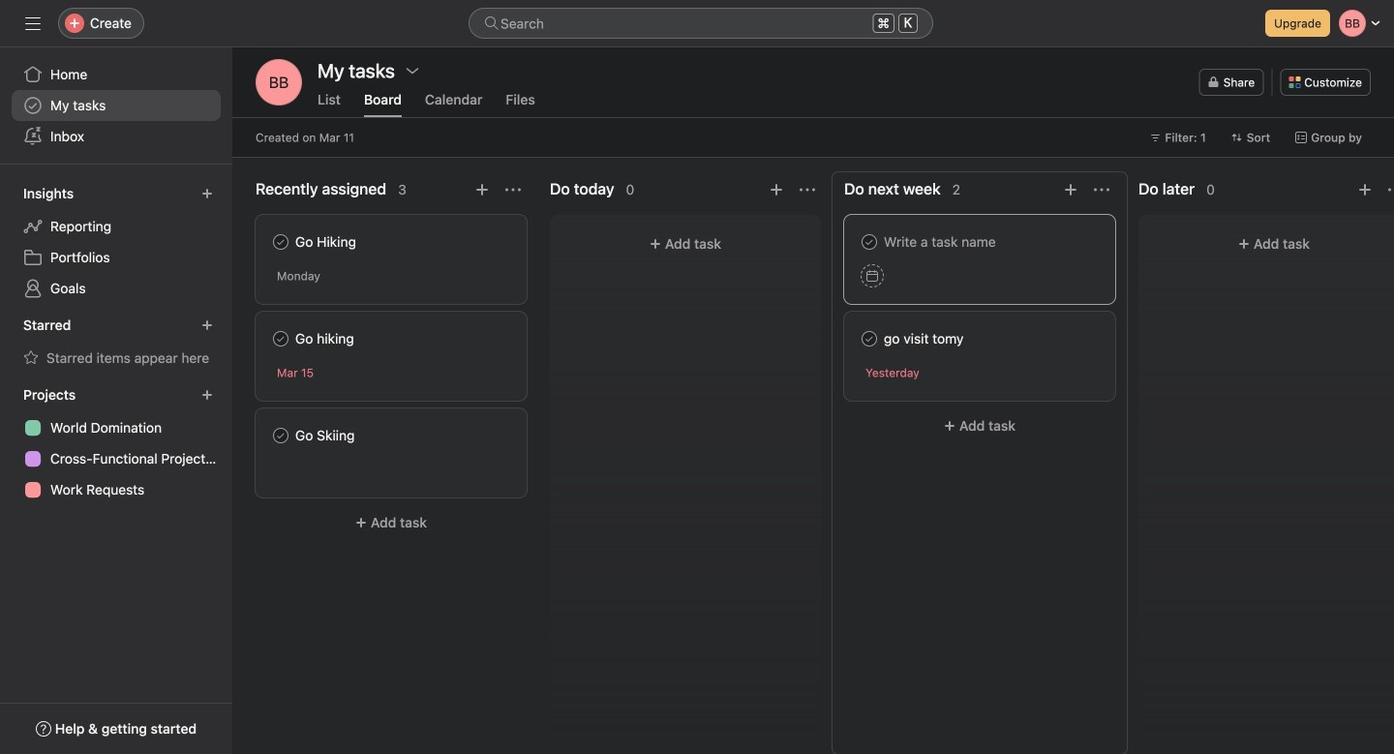 Task type: locate. For each thing, give the bounding box(es) containing it.
add task image for 4th the more section actions icon from the right
[[474, 182, 490, 198]]

Write a task name text field
[[861, 231, 1099, 253]]

Search tasks, projects, and more text field
[[469, 8, 933, 39]]

add task image
[[474, 182, 490, 198], [1063, 182, 1079, 198], [1357, 182, 1373, 198]]

None field
[[469, 8, 933, 39]]

2 horizontal spatial add task image
[[1357, 182, 1373, 198]]

add task image for first the more section actions icon from right
[[1357, 182, 1373, 198]]

1 add task image from the left
[[474, 182, 490, 198]]

1 horizontal spatial add task image
[[1063, 182, 1079, 198]]

4 more section actions image from the left
[[1388, 182, 1394, 198]]

add task image
[[769, 182, 784, 198]]

Mark complete checkbox
[[269, 230, 292, 254], [858, 230, 881, 254], [269, 327, 292, 350], [269, 424, 292, 447]]

mark complete image
[[269, 230, 292, 254], [858, 230, 881, 254], [269, 327, 292, 350], [858, 327, 881, 350], [269, 424, 292, 447]]

2 add task image from the left
[[1063, 182, 1079, 198]]

1 more section actions image from the left
[[505, 182, 521, 198]]

add items to starred image
[[201, 320, 213, 331]]

hide sidebar image
[[25, 15, 41, 31]]

insights element
[[0, 176, 232, 308]]

projects element
[[0, 378, 232, 509]]

more section actions image
[[505, 182, 521, 198], [800, 182, 815, 198], [1094, 182, 1110, 198], [1388, 182, 1394, 198]]

3 add task image from the left
[[1357, 182, 1373, 198]]

2 more section actions image from the left
[[800, 182, 815, 198]]

0 horizontal spatial add task image
[[474, 182, 490, 198]]



Task type: describe. For each thing, give the bounding box(es) containing it.
new insights image
[[201, 188, 213, 199]]

add task image for 2nd the more section actions icon from right
[[1063, 182, 1079, 198]]

new project or portfolio image
[[201, 389, 213, 401]]

starred element
[[0, 308, 232, 378]]

Mark complete checkbox
[[858, 327, 881, 350]]

3 more section actions image from the left
[[1094, 182, 1110, 198]]

show options image
[[405, 63, 420, 78]]

view profile settings image
[[256, 59, 302, 106]]

global element
[[0, 47, 232, 164]]



Task type: vqa. For each thing, say whether or not it's contained in the screenshot.
STARRED element
yes



